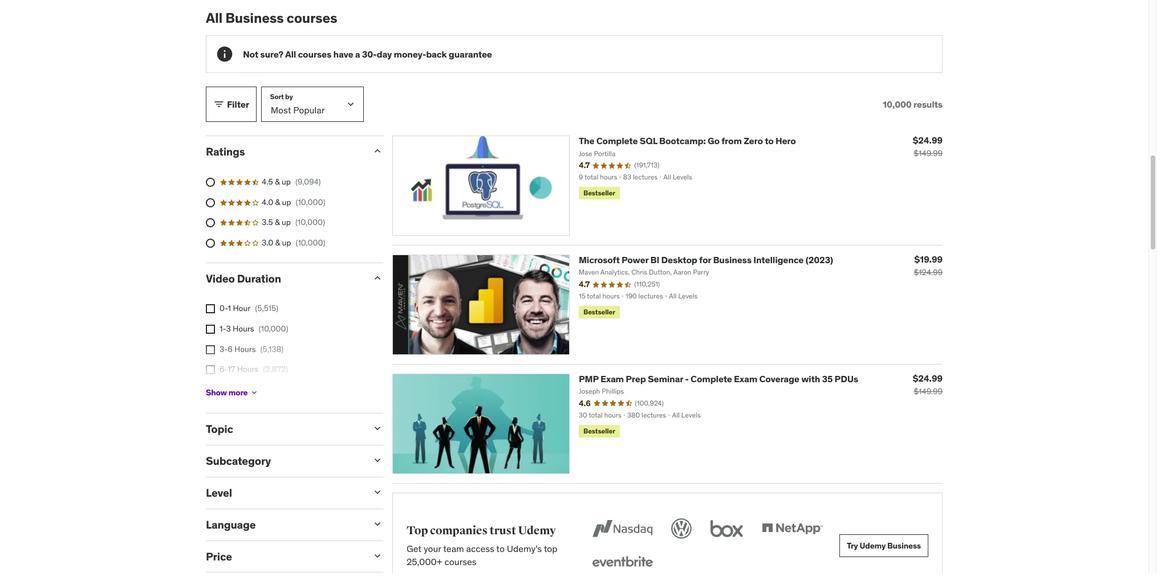 Task type: vqa. For each thing, say whether or not it's contained in the screenshot.
the bottom 'Tableau'
no



Task type: describe. For each thing, give the bounding box(es) containing it.
$19.99
[[915, 254, 943, 265]]

topic button
[[206, 423, 363, 437]]

bootcamp:
[[659, 135, 706, 147]]

$24.99 for the complete sql bootcamp: go from zero to hero
[[913, 135, 943, 146]]

subcategory
[[206, 455, 271, 468]]

not sure? all courses have a 30-day money-back guarantee
[[243, 48, 492, 60]]

try udemy business
[[847, 541, 921, 551]]

a
[[355, 48, 360, 60]]

2 exam from the left
[[734, 374, 758, 385]]

up for 3.5 & up
[[282, 218, 291, 228]]

pmp
[[579, 374, 599, 385]]

1 vertical spatial courses
[[298, 48, 331, 60]]

$24.99 for pmp exam prep seminar - complete exam coverage with 35 pdus
[[913, 373, 943, 385]]

30-
[[362, 48, 377, 60]]

3
[[226, 324, 231, 334]]

small image for level
[[372, 487, 383, 499]]

eventbrite image
[[590, 551, 656, 574]]

2 horizontal spatial business
[[888, 541, 921, 551]]

1 vertical spatial udemy
[[860, 541, 886, 551]]

ratings
[[206, 145, 245, 159]]

have
[[333, 48, 353, 60]]

6-
[[220, 365, 228, 375]]

go
[[708, 135, 720, 147]]

intelligence
[[754, 255, 804, 266]]

zero
[[744, 135, 763, 147]]

the complete sql bootcamp: go from zero to hero
[[579, 135, 796, 147]]

4.0 & up (10,000)
[[262, 197, 325, 208]]

1-
[[220, 324, 226, 334]]

up for 4.5 & up
[[282, 177, 291, 187]]

hours for 1-3 hours
[[233, 324, 254, 334]]

bi
[[651, 255, 660, 266]]

access
[[466, 544, 494, 555]]

(10,000) for 3.0 & up (10,000)
[[296, 238, 325, 248]]

level button
[[206, 487, 363, 500]]

xsmall image for 6-
[[206, 366, 215, 375]]

results
[[914, 99, 943, 110]]

10,000
[[883, 99, 912, 110]]

hour
[[233, 304, 251, 314]]

try
[[847, 541, 858, 551]]

small image for language
[[372, 519, 383, 530]]

topic
[[206, 423, 233, 437]]

show more button
[[206, 382, 259, 405]]

10,000 results status
[[883, 99, 943, 110]]

hours for 3-6 hours
[[234, 344, 256, 355]]

filter
[[227, 99, 249, 110]]

-
[[685, 374, 689, 385]]

10,000 results
[[883, 99, 943, 110]]

& for 3.0
[[275, 238, 280, 248]]

top
[[544, 544, 558, 555]]

money-
[[394, 48, 426, 60]]

netapp image
[[760, 517, 826, 542]]

try udemy business link
[[840, 535, 929, 558]]

video duration button
[[206, 272, 363, 286]]

25,000+
[[407, 557, 442, 568]]

hero
[[776, 135, 796, 147]]

1 horizontal spatial to
[[765, 135, 774, 147]]

up for 3.0 & up
[[282, 238, 291, 248]]

3.0
[[262, 238, 273, 248]]

(10,000) for 4.0 & up (10,000)
[[296, 197, 325, 208]]

subcategory button
[[206, 455, 363, 468]]

0-1 hour (5,515)
[[220, 304, 278, 314]]

get
[[407, 544, 422, 555]]

udemy's
[[507, 544, 542, 555]]

top companies trust udemy get your team access to udemy's top 25,000+ courses
[[407, 524, 558, 568]]

$24.99 $149.99 for pmp exam prep seminar - complete exam coverage with 35 pdus
[[913, 373, 943, 397]]

6-17 hours (2,872)
[[220, 365, 288, 375]]

level
[[206, 487, 232, 500]]

language button
[[206, 518, 363, 532]]

1 vertical spatial business
[[713, 255, 752, 266]]

$149.99 for the complete sql bootcamp: go from zero to hero
[[914, 149, 943, 159]]

ratings button
[[206, 145, 363, 159]]

0 vertical spatial courses
[[287, 9, 337, 27]]

1 vertical spatial all
[[285, 48, 296, 60]]

price
[[206, 550, 232, 564]]

6
[[228, 344, 233, 355]]

17+
[[220, 385, 232, 395]]

(10,000) for 3.5 & up (10,000)
[[295, 218, 325, 228]]

for
[[699, 255, 711, 266]]

hours right 17+
[[234, 385, 255, 395]]

video
[[206, 272, 235, 286]]

courses inside 'top companies trust udemy get your team access to udemy's top 25,000+ courses'
[[445, 557, 477, 568]]

pmp exam prep seminar - complete exam coverage with 35 pdus link
[[579, 374, 858, 385]]

small image for video duration
[[372, 272, 383, 284]]

35
[[822, 374, 833, 385]]

udemy inside 'top companies trust udemy get your team access to udemy's top 25,000+ courses'
[[518, 524, 556, 538]]

4.0
[[262, 197, 273, 208]]



Task type: locate. For each thing, give the bounding box(es) containing it.
up right 3.0
[[282, 238, 291, 248]]

to inside 'top companies trust udemy get your team access to udemy's top 25,000+ courses'
[[496, 544, 505, 555]]

1 vertical spatial to
[[496, 544, 505, 555]]

coverage
[[759, 374, 800, 385]]

(5,138)
[[260, 344, 284, 355]]

seminar
[[648, 374, 683, 385]]

2 vertical spatial xsmall image
[[206, 366, 215, 375]]

1
[[228, 304, 231, 314]]

0 vertical spatial business
[[225, 9, 284, 27]]

1 up from the top
[[282, 177, 291, 187]]

0 vertical spatial xsmall image
[[206, 305, 215, 314]]

hours right 6
[[234, 344, 256, 355]]

prep
[[626, 374, 646, 385]]

guarantee
[[449, 48, 492, 60]]

small image inside filter button
[[213, 99, 225, 110]]

exam left coverage
[[734, 374, 758, 385]]

1 vertical spatial $149.99
[[914, 387, 943, 397]]

0 vertical spatial $24.99 $149.99
[[913, 135, 943, 159]]

microsoft power bi desktop for business intelligence (2023)
[[579, 255, 833, 266]]

small image for subcategory
[[372, 455, 383, 467]]

top
[[407, 524, 428, 538]]

courses down team
[[445, 557, 477, 568]]

1 small image from the top
[[372, 272, 383, 284]]

$24.99
[[913, 135, 943, 146], [913, 373, 943, 385]]

all
[[206, 9, 223, 27], [285, 48, 296, 60]]

from
[[722, 135, 742, 147]]

0-
[[220, 304, 228, 314]]

4 up from the top
[[282, 238, 291, 248]]

(5,515)
[[255, 304, 278, 314]]

courses up have
[[287, 9, 337, 27]]

3.5 & up (10,000)
[[262, 218, 325, 228]]

1 exam from the left
[[601, 374, 624, 385]]

2 vertical spatial business
[[888, 541, 921, 551]]

xsmall image inside the show more button
[[250, 389, 259, 398]]

$149.99
[[914, 149, 943, 159], [914, 387, 943, 397]]

xsmall image right more
[[250, 389, 259, 398]]

3 & from the top
[[275, 218, 280, 228]]

complete right 'the'
[[597, 135, 638, 147]]

3-
[[220, 344, 228, 355]]

0 vertical spatial $149.99
[[914, 149, 943, 159]]

$124.99
[[914, 268, 943, 278]]

& for 4.5
[[275, 177, 280, 187]]

1 horizontal spatial all
[[285, 48, 296, 60]]

up right 4.5
[[282, 177, 291, 187]]

up for 4.0 & up
[[282, 197, 291, 208]]

hours
[[233, 324, 254, 334], [234, 344, 256, 355], [237, 365, 259, 375], [234, 385, 255, 395]]

to right the zero
[[765, 135, 774, 147]]

1 xsmall image from the top
[[206, 305, 215, 314]]

business right try
[[888, 541, 921, 551]]

2 vertical spatial courses
[[445, 557, 477, 568]]

(10,000) down 4.0 & up (10,000) at the left top of page
[[295, 218, 325, 228]]

sure?
[[260, 48, 283, 60]]

& for 3.5
[[275, 218, 280, 228]]

to down the trust
[[496, 544, 505, 555]]

0 vertical spatial small image
[[372, 272, 383, 284]]

0 vertical spatial udemy
[[518, 524, 556, 538]]

small image for price
[[372, 551, 383, 562]]

2 $24.99 $149.99 from the top
[[913, 373, 943, 397]]

2 xsmall image from the top
[[206, 325, 215, 334]]

& right 4.5
[[275, 177, 280, 187]]

(10,000) up (5,138)
[[259, 324, 288, 334]]

courses
[[287, 9, 337, 27], [298, 48, 331, 60], [445, 557, 477, 568]]

nasdaq image
[[590, 517, 656, 542]]

1 horizontal spatial business
[[713, 255, 752, 266]]

the
[[579, 135, 595, 147]]

1 horizontal spatial xsmall image
[[250, 389, 259, 398]]

exam
[[601, 374, 624, 385], [734, 374, 758, 385]]

0 vertical spatial to
[[765, 135, 774, 147]]

0 vertical spatial xsmall image
[[206, 345, 215, 355]]

2 $24.99 from the top
[[913, 373, 943, 385]]

more
[[229, 388, 248, 398]]

box image
[[708, 517, 746, 542]]

2 $149.99 from the top
[[914, 387, 943, 397]]

pdus
[[835, 374, 858, 385]]

(10,000) down the 3.5 & up (10,000)
[[296, 238, 325, 248]]

xsmall image
[[206, 345, 215, 355], [250, 389, 259, 398]]

1 vertical spatial xsmall image
[[250, 389, 259, 398]]

1 $24.99 $149.99 from the top
[[913, 135, 943, 159]]

$19.99 $124.99
[[914, 254, 943, 278]]

1 vertical spatial xsmall image
[[206, 325, 215, 334]]

3.0 & up (10,000)
[[262, 238, 325, 248]]

$24.99 $149.99 for the complete sql bootcamp: go from zero to hero
[[913, 135, 943, 159]]

3.5
[[262, 218, 273, 228]]

sql
[[640, 135, 657, 147]]

xsmall image left 6-
[[206, 366, 215, 375]]

xsmall image left 1- at the left bottom of page
[[206, 325, 215, 334]]

small image
[[213, 99, 225, 110], [372, 146, 383, 157], [372, 423, 383, 435], [372, 455, 383, 467], [372, 487, 383, 499], [372, 551, 383, 562]]

microsoft
[[579, 255, 620, 266]]

0 horizontal spatial complete
[[597, 135, 638, 147]]

3 up from the top
[[282, 218, 291, 228]]

with
[[802, 374, 820, 385]]

up right 3.5
[[282, 218, 291, 228]]

2 & from the top
[[275, 197, 280, 208]]

business
[[225, 9, 284, 27], [713, 255, 752, 266], [888, 541, 921, 551]]

(10,000) down the (9,094)
[[296, 197, 325, 208]]

1 horizontal spatial complete
[[691, 374, 732, 385]]

up right 4.0
[[282, 197, 291, 208]]

(10,000) for 1-3 hours (10,000)
[[259, 324, 288, 334]]

show
[[206, 388, 227, 398]]

2 up from the top
[[282, 197, 291, 208]]

small image
[[372, 272, 383, 284], [372, 519, 383, 530]]

pmp exam prep seminar - complete exam coverage with 35 pdus
[[579, 374, 858, 385]]

trust
[[490, 524, 516, 538]]

up
[[282, 177, 291, 187], [282, 197, 291, 208], [282, 218, 291, 228], [282, 238, 291, 248]]

&
[[275, 177, 280, 187], [275, 197, 280, 208], [275, 218, 280, 228], [275, 238, 280, 248]]

1 vertical spatial complete
[[691, 374, 732, 385]]

1 horizontal spatial exam
[[734, 374, 758, 385]]

complete right -
[[691, 374, 732, 385]]

complete
[[597, 135, 638, 147], [691, 374, 732, 385]]

day
[[377, 48, 392, 60]]

business right 'for'
[[713, 255, 752, 266]]

& right 4.0
[[275, 197, 280, 208]]

1-3 hours (10,000)
[[220, 324, 288, 334]]

1 & from the top
[[275, 177, 280, 187]]

(10,000)
[[296, 197, 325, 208], [295, 218, 325, 228], [296, 238, 325, 248], [259, 324, 288, 334]]

(9,094)
[[295, 177, 321, 187]]

small image for ratings
[[372, 146, 383, 157]]

0 horizontal spatial to
[[496, 544, 505, 555]]

show more
[[206, 388, 248, 398]]

4.5 & up (9,094)
[[262, 177, 321, 187]]

udemy right try
[[860, 541, 886, 551]]

& right 3.0
[[275, 238, 280, 248]]

17
[[228, 365, 235, 375]]

xsmall image left 0-
[[206, 305, 215, 314]]

hours right 17 on the bottom left of page
[[237, 365, 259, 375]]

1 $149.99 from the top
[[914, 149, 943, 159]]

filter button
[[206, 87, 257, 122]]

xsmall image for 0-
[[206, 305, 215, 314]]

exam right pmp
[[601, 374, 624, 385]]

1 vertical spatial $24.99 $149.99
[[913, 373, 943, 397]]

0 horizontal spatial business
[[225, 9, 284, 27]]

microsoft power bi desktop for business intelligence (2023) link
[[579, 255, 833, 266]]

companies
[[430, 524, 488, 538]]

udemy
[[518, 524, 556, 538], [860, 541, 886, 551]]

volkswagen image
[[669, 517, 694, 542]]

xsmall image
[[206, 305, 215, 314], [206, 325, 215, 334], [206, 366, 215, 375]]

power
[[622, 255, 649, 266]]

all business courses
[[206, 9, 337, 27]]

udemy up udemy's
[[518, 524, 556, 538]]

desktop
[[661, 255, 697, 266]]

hours right the 3
[[233, 324, 254, 334]]

4.5
[[262, 177, 273, 187]]

0 vertical spatial all
[[206, 9, 223, 27]]

0 horizontal spatial udemy
[[518, 524, 556, 538]]

& for 4.0
[[275, 197, 280, 208]]

back
[[426, 48, 447, 60]]

to
[[765, 135, 774, 147], [496, 544, 505, 555]]

team
[[443, 544, 464, 555]]

duration
[[237, 272, 281, 286]]

0 vertical spatial $24.99
[[913, 135, 943, 146]]

language
[[206, 518, 256, 532]]

$149.99 for pmp exam prep seminar - complete exam coverage with 35 pdus
[[914, 387, 943, 397]]

courses left have
[[298, 48, 331, 60]]

1 vertical spatial $24.99
[[913, 373, 943, 385]]

xsmall image left 3-
[[206, 345, 215, 355]]

the complete sql bootcamp: go from zero to hero link
[[579, 135, 796, 147]]

your
[[424, 544, 441, 555]]

3-6 hours (5,138)
[[220, 344, 284, 355]]

0 horizontal spatial all
[[206, 9, 223, 27]]

1 vertical spatial small image
[[372, 519, 383, 530]]

not
[[243, 48, 258, 60]]

17+ hours
[[220, 385, 255, 395]]

1 horizontal spatial udemy
[[860, 541, 886, 551]]

business up not
[[225, 9, 284, 27]]

4 & from the top
[[275, 238, 280, 248]]

hours for 6-17 hours
[[237, 365, 259, 375]]

xsmall image for 1-
[[206, 325, 215, 334]]

small image for topic
[[372, 423, 383, 435]]

(2023)
[[806, 255, 833, 266]]

0 horizontal spatial xsmall image
[[206, 345, 215, 355]]

1 $24.99 from the top
[[913, 135, 943, 146]]

2 small image from the top
[[372, 519, 383, 530]]

0 horizontal spatial exam
[[601, 374, 624, 385]]

0 vertical spatial complete
[[597, 135, 638, 147]]

& right 3.5
[[275, 218, 280, 228]]

3 xsmall image from the top
[[206, 366, 215, 375]]



